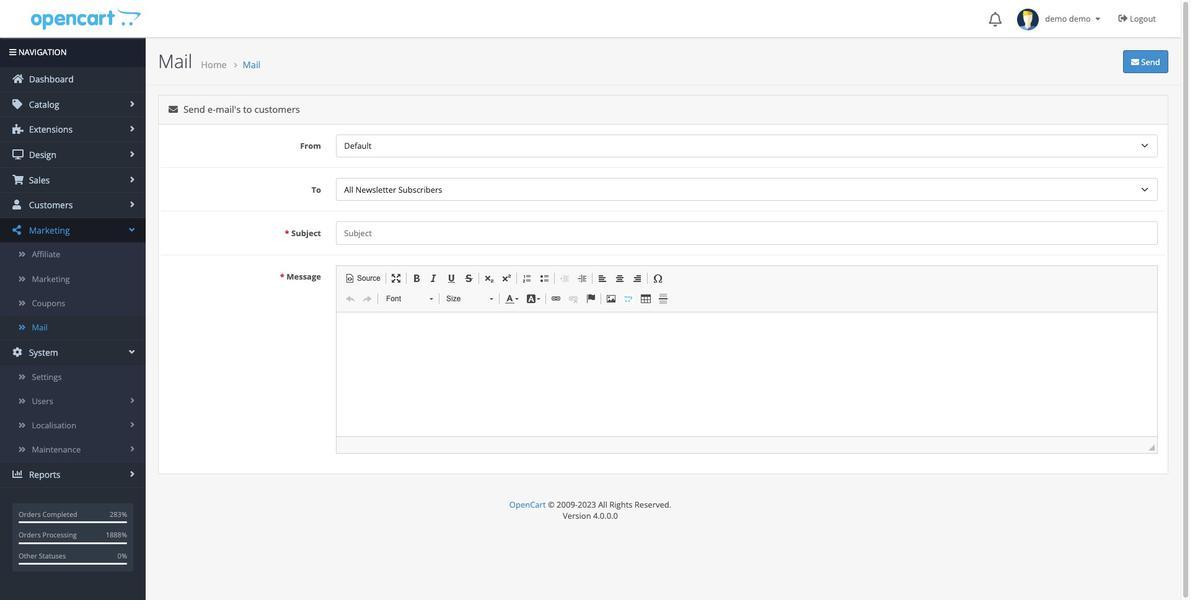 Task type: locate. For each thing, give the bounding box(es) containing it.
subscript image
[[484, 273, 494, 283]]

image image
[[606, 294, 616, 304]]

other
[[19, 551, 37, 560]]

1 vertical spatial orders
[[19, 530, 41, 540]]

group
[[342, 270, 1153, 311]]

catalog link
[[0, 92, 146, 117]]

send
[[1140, 56, 1161, 67], [183, 103, 205, 116]]

toolbar containing font
[[379, 290, 501, 311]]

unlink image
[[569, 294, 579, 304]]

send down logout
[[1140, 56, 1161, 67]]

user image
[[12, 200, 24, 210]]

mail's
[[216, 103, 241, 116]]

mail right home
[[243, 58, 261, 71]]

0 vertical spatial send
[[1140, 56, 1161, 67]]

users
[[32, 396, 53, 407]]

reports link
[[0, 463, 146, 487]]

mail
[[158, 48, 192, 74], [243, 58, 261, 71], [32, 322, 48, 333]]

1 horizontal spatial demo
[[1069, 13, 1091, 24]]

demo left caret down icon
[[1069, 13, 1091, 24]]

1 vertical spatial send
[[183, 103, 205, 116]]

demo
[[1046, 13, 1067, 24], [1069, 13, 1091, 24]]

extensions
[[27, 124, 73, 135]]

dashboard
[[27, 73, 74, 85]]

0 vertical spatial orders
[[19, 510, 41, 519]]

source
[[357, 274, 381, 283]]

mail left home
[[158, 48, 192, 74]]

1 marketing link from the top
[[0, 218, 146, 243]]

users link
[[0, 389, 146, 414]]

customers
[[255, 103, 300, 116]]

superscript image
[[502, 273, 512, 283]]

send for send e-mail's to customers
[[183, 103, 205, 116]]

2 horizontal spatial mail
[[243, 58, 261, 71]]

maintenance link
[[0, 438, 146, 462]]

2 orders from the top
[[19, 530, 41, 540]]

table image
[[641, 294, 651, 304]]

mail link up system link
[[0, 316, 146, 340]]

to
[[312, 184, 321, 195]]

bold (⌘+b) image
[[412, 273, 422, 283]]

home image
[[12, 74, 24, 84]]

strikethrough image
[[464, 273, 474, 283]]

opencart
[[510, 499, 546, 510]]

send e-mail's to customers
[[181, 103, 300, 116]]

opencart image
[[624, 294, 634, 304]]

size button
[[440, 290, 500, 307]]

underline (⌘+u) image
[[446, 273, 456, 283]]

rights
[[610, 499, 633, 510]]

send inside button
[[1140, 56, 1161, 67]]

align left image
[[598, 273, 608, 283]]

settings link
[[0, 365, 146, 389]]

marketing up affiliate
[[27, 224, 70, 236]]

home link
[[201, 58, 227, 71]]

opencart © 2009-2023 all rights reserved. version 4.0.0.0
[[510, 499, 672, 521]]

mail inside 'link'
[[32, 322, 48, 333]]

desktop image
[[12, 149, 24, 159]]

mail up system
[[32, 322, 48, 333]]

marketing link up coupons
[[0, 267, 146, 291]]

1 horizontal spatial send
[[1140, 56, 1161, 67]]

e-
[[208, 103, 216, 116]]

maximize image
[[391, 273, 401, 283]]

orders for orders completed
[[19, 510, 41, 519]]

mail link
[[243, 58, 261, 71], [0, 316, 146, 340]]

from
[[300, 140, 321, 151]]

chart bar image
[[12, 470, 24, 480]]

demo right demo demo icon
[[1046, 13, 1067, 24]]

demo demo link
[[1011, 0, 1110, 37]]

1 vertical spatial marketing link
[[0, 267, 146, 291]]

affiliate link
[[0, 243, 146, 267]]

0 horizontal spatial mail
[[32, 322, 48, 333]]

system link
[[0, 340, 146, 365]]

send button
[[1123, 50, 1169, 73]]

0 horizontal spatial demo
[[1046, 13, 1067, 24]]

0 horizontal spatial send
[[183, 103, 205, 116]]

version
[[563, 510, 591, 521]]

4.0.0.0
[[593, 510, 618, 521]]

0 vertical spatial mail link
[[243, 58, 261, 71]]

all
[[598, 499, 608, 510]]

send left e-
[[183, 103, 205, 116]]

demo demo
[[1039, 13, 1093, 24]]

orders up orders processing
[[19, 510, 41, 519]]

font
[[386, 294, 401, 303]]

0 vertical spatial marketing
[[27, 224, 70, 236]]

opencart image
[[29, 7, 141, 30]]

bars image
[[9, 48, 16, 56]]

catalog
[[27, 98, 59, 110]]

center image
[[615, 273, 625, 283]]

marketing link
[[0, 218, 146, 243], [0, 267, 146, 291]]

1 demo from the left
[[1046, 13, 1067, 24]]

marketing
[[27, 224, 70, 236], [32, 273, 70, 284]]

0 vertical spatial marketing link
[[0, 218, 146, 243]]

orders up other
[[19, 530, 41, 540]]

send for send
[[1140, 56, 1161, 67]]

toolbar
[[379, 290, 501, 311]]

marketing link down the customers link
[[0, 218, 146, 243]]

mail link right home
[[243, 58, 261, 71]]

source button
[[342, 270, 384, 286]]

mail for the left mail 'link'
[[32, 322, 48, 333]]

1 vertical spatial mail link
[[0, 316, 146, 340]]

marketing up coupons
[[32, 273, 70, 284]]

orders
[[19, 510, 41, 519], [19, 530, 41, 540]]

1 horizontal spatial mail
[[158, 48, 192, 74]]

orders completed
[[19, 510, 77, 519]]

sign out alt image
[[1119, 14, 1128, 23]]

sales
[[27, 174, 50, 186]]

1 orders from the top
[[19, 510, 41, 519]]

undo (⌘+z) image
[[345, 294, 355, 304]]



Task type: vqa. For each thing, say whether or not it's contained in the screenshot.
Marketplace
no



Task type: describe. For each thing, give the bounding box(es) containing it.
other statuses
[[19, 551, 66, 560]]

bell image
[[989, 12, 1002, 27]]

2023
[[578, 499, 596, 510]]

reports
[[27, 469, 60, 481]]

orders processing
[[19, 530, 77, 540]]

puzzle piece image
[[12, 124, 24, 134]]

1 horizontal spatial mail link
[[243, 58, 261, 71]]

insert/remove bulleted list image
[[539, 273, 549, 283]]

anchor image
[[586, 294, 596, 304]]

reserved.
[[635, 499, 672, 510]]

2 demo from the left
[[1069, 13, 1091, 24]]

navigation
[[16, 47, 67, 58]]

2 marketing link from the top
[[0, 267, 146, 291]]

italic (⌘+i) image
[[429, 273, 439, 283]]

opencart link
[[510, 499, 546, 510]]

©
[[548, 499, 555, 510]]

tag image
[[12, 99, 24, 109]]

to
[[243, 103, 252, 116]]

1 vertical spatial marketing
[[32, 273, 70, 284]]

logout link
[[1110, 0, 1169, 37]]

maintenance
[[32, 444, 81, 455]]

envelope image
[[169, 105, 178, 114]]

system
[[27, 347, 58, 358]]

font button
[[379, 290, 440, 307]]

customers link
[[0, 193, 146, 217]]

settings
[[32, 371, 62, 382]]

affiliate
[[32, 249, 60, 260]]

localisation
[[32, 420, 76, 431]]

share alt image
[[12, 225, 24, 235]]

align right image
[[632, 273, 642, 283]]

completed
[[43, 510, 77, 519]]

home
[[201, 58, 227, 71]]

0 horizontal spatial mail link
[[0, 316, 146, 340]]

extensions link
[[0, 117, 146, 142]]

caret down image
[[1093, 15, 1103, 23]]

demo demo image
[[1018, 9, 1039, 30]]

insert horizontal line image
[[659, 294, 668, 304]]

coupons link
[[0, 291, 146, 316]]

insert special character image
[[653, 273, 663, 283]]

orders for orders processing
[[19, 530, 41, 540]]

customers
[[27, 199, 73, 211]]

statuses
[[39, 551, 66, 560]]

localisation link
[[0, 414, 146, 438]]

size
[[446, 294, 461, 303]]

group containing source
[[342, 270, 1153, 311]]

insert/remove numbered list image
[[522, 273, 532, 283]]

processing
[[43, 530, 77, 540]]

design link
[[0, 143, 146, 167]]

design
[[27, 149, 56, 161]]

mail for the right mail 'link'
[[243, 58, 261, 71]]

message
[[287, 271, 321, 282]]

Subject text field
[[336, 222, 1158, 245]]

logout
[[1130, 13, 1156, 24]]

shopping cart image
[[12, 175, 24, 185]]

cog image
[[12, 347, 24, 357]]

decrease indent image
[[560, 273, 570, 283]]

dashboard link
[[0, 67, 146, 92]]

283%
[[110, 510, 127, 519]]

sales link
[[0, 168, 146, 192]]

coupons
[[32, 297, 65, 309]]

envelope image
[[1132, 58, 1140, 66]]

2009-
[[557, 499, 578, 510]]

0%
[[118, 551, 127, 560]]

1888%
[[106, 530, 127, 540]]

subject
[[291, 228, 321, 239]]

link (⌘+l) image
[[551, 294, 561, 304]]

redo (⌘+y) image
[[363, 294, 373, 304]]

increase indent image
[[577, 273, 587, 283]]



